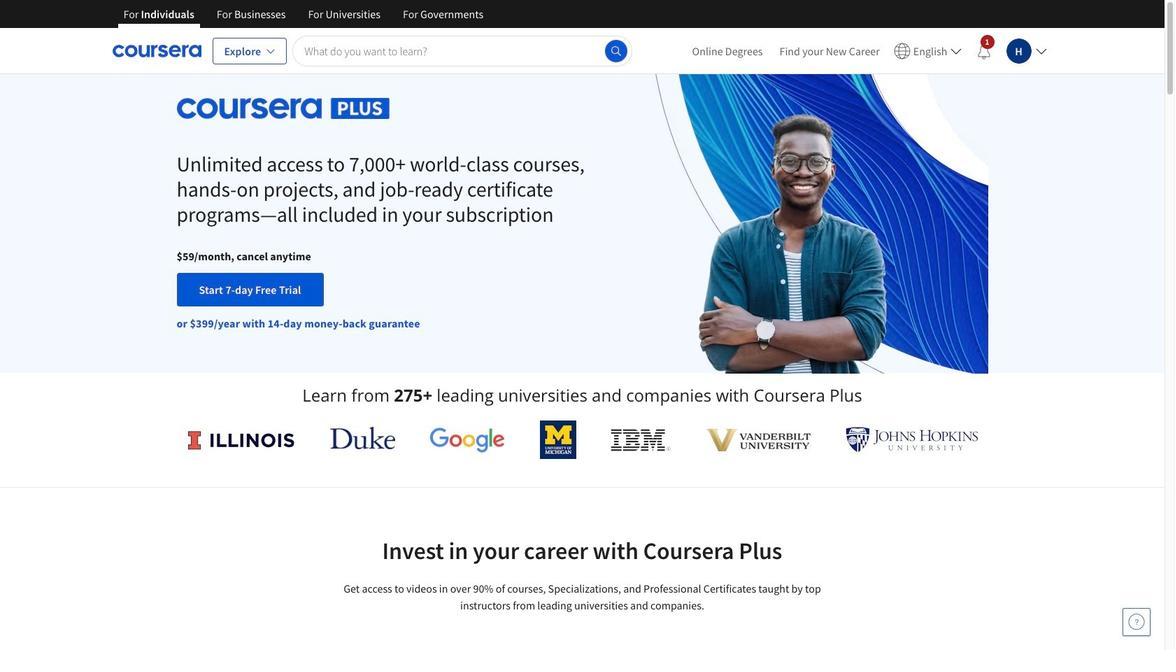 Task type: locate. For each thing, give the bounding box(es) containing it.
What do you want to learn? text field
[[293, 35, 632, 66]]

help center image
[[1129, 614, 1146, 631]]

None search field
[[293, 35, 632, 66]]



Task type: describe. For each thing, give the bounding box(es) containing it.
ibm image
[[611, 429, 672, 451]]

banner navigation
[[112, 0, 495, 38]]

google image
[[430, 427, 505, 453]]

university of michigan image
[[540, 421, 576, 459]]

coursera image
[[112, 40, 201, 62]]

vanderbilt image
[[707, 429, 811, 451]]

university of illinois at urbana-champaign image
[[187, 429, 296, 451]]

duke university image
[[330, 427, 395, 449]]

coursera plus image
[[177, 98, 390, 119]]

johns hopkins university image
[[846, 427, 979, 453]]



Task type: vqa. For each thing, say whether or not it's contained in the screenshot.
Specializations,
no



